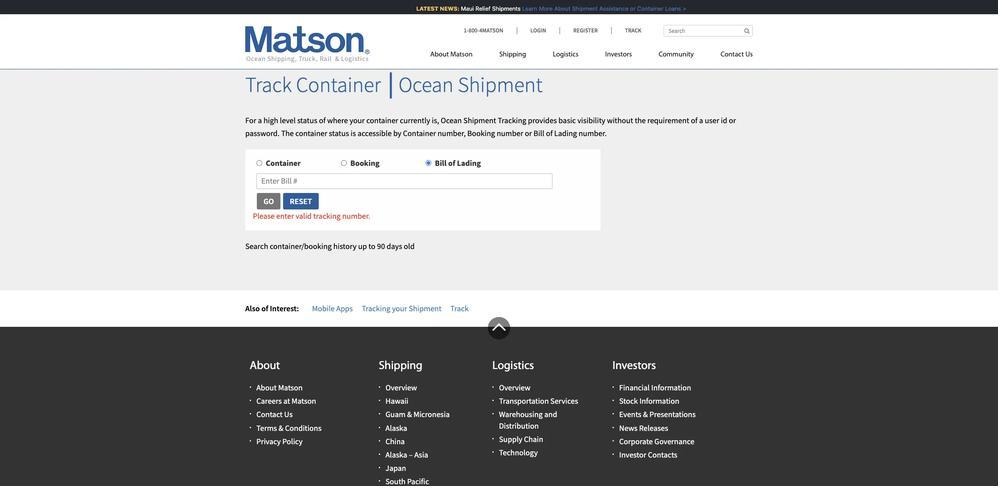 Task type: locate. For each thing, give the bounding box(es) containing it.
1 vertical spatial information
[[640, 397, 680, 407]]

0 horizontal spatial track
[[245, 71, 292, 98]]

number.
[[579, 128, 607, 138], [342, 211, 371, 221]]

loans
[[661, 5, 677, 12]]

0 horizontal spatial overview
[[386, 383, 417, 393]]

bill
[[534, 128, 545, 138], [435, 158, 447, 169]]

1 horizontal spatial us
[[746, 51, 753, 58]]

1 alaska from the top
[[386, 423, 408, 434]]

1 vertical spatial tracking
[[362, 304, 391, 314]]

1 horizontal spatial track link
[[612, 27, 642, 34]]

investors inside top menu navigation
[[606, 51, 632, 58]]

supply
[[499, 435, 523, 445]]

latest news: maui relief shipments learn more about shipment assistance or container loans >
[[412, 5, 682, 12]]

lading
[[555, 128, 577, 138], [457, 158, 481, 169]]

1 overview link from the left
[[386, 383, 417, 393]]

of right 'also'
[[262, 304, 268, 314]]

japan link
[[386, 464, 406, 474]]

0 vertical spatial bill
[[534, 128, 545, 138]]

overview for transportation
[[499, 383, 531, 393]]

status right level
[[297, 115, 318, 126]]

2 a from the left
[[700, 115, 704, 126]]

container/booking
[[270, 241, 332, 252]]

booking left the number
[[468, 128, 495, 138]]

footer
[[0, 318, 999, 487]]

financial information stock information events & presentations news releases corporate governance investor contacts
[[620, 383, 696, 461]]

1 horizontal spatial &
[[407, 410, 412, 420]]

a
[[258, 115, 262, 126], [700, 115, 704, 126]]

or right id
[[729, 115, 737, 126]]

about matson careers at matson contact us terms & conditions privacy policy
[[257, 383, 322, 447]]

&
[[407, 410, 412, 420], [643, 410, 648, 420], [279, 423, 284, 434]]

0 vertical spatial number.
[[579, 128, 607, 138]]

0 vertical spatial matson
[[451, 51, 473, 58]]

& up news releases link
[[643, 410, 648, 420]]

investors up 'financial'
[[613, 361, 657, 373]]

1 vertical spatial logistics
[[493, 361, 534, 373]]

careers at matson link
[[257, 397, 316, 407]]

0 horizontal spatial logistics
[[493, 361, 534, 373]]

0 vertical spatial lading
[[555, 128, 577, 138]]

container
[[367, 115, 399, 126], [296, 128, 328, 138]]

guam & micronesia link
[[386, 410, 450, 420]]

technology link
[[499, 448, 538, 458]]

1 vertical spatial bill
[[435, 158, 447, 169]]

news releases link
[[620, 423, 669, 434]]

investors link
[[592, 47, 646, 65]]

shipping down 4matson
[[500, 51, 527, 58]]

1 vertical spatial us
[[284, 410, 293, 420]]

by
[[394, 128, 402, 138]]

0 vertical spatial contact
[[721, 51, 744, 58]]

tracking up the number
[[498, 115, 527, 126]]

of left user
[[691, 115, 698, 126]]

booking right "booking" option
[[351, 158, 380, 169]]

0 horizontal spatial overview link
[[386, 383, 417, 393]]

track for right track link
[[625, 27, 642, 34]]

matson for about matson careers at matson contact us terms & conditions privacy policy
[[278, 383, 303, 393]]

number,
[[438, 128, 466, 138]]

track link
[[612, 27, 642, 34], [451, 304, 469, 314]]

1 vertical spatial booking
[[351, 158, 380, 169]]

0 vertical spatial track
[[625, 27, 642, 34]]

status
[[297, 115, 318, 126], [329, 128, 349, 138]]

register
[[574, 27, 598, 34]]

1 vertical spatial container
[[296, 128, 328, 138]]

the
[[635, 115, 646, 126]]

1 vertical spatial alaska
[[386, 450, 408, 461]]

1 horizontal spatial contact
[[721, 51, 744, 58]]

top menu navigation
[[431, 47, 753, 65]]

number. down visibility in the right of the page
[[579, 128, 607, 138]]

logistics link
[[540, 47, 592, 65]]

0 horizontal spatial status
[[297, 115, 318, 126]]

& inside overview hawaii guam & micronesia alaska china alaska – asia japan
[[407, 410, 412, 420]]

is
[[351, 128, 356, 138]]

0 vertical spatial contact us link
[[708, 47, 753, 65]]

0 vertical spatial about matson link
[[431, 47, 486, 65]]

investors down the register link
[[606, 51, 632, 58]]

0 vertical spatial logistics
[[553, 51, 579, 58]]

bill inside for a high level status of where your container currently is, ocean shipment tracking provides basic visibility without the requirement of a user id or password. the container status is accessible by container number, booking number or bill of lading number.
[[534, 128, 545, 138]]

china
[[386, 437, 405, 447]]

0 vertical spatial tracking
[[498, 115, 527, 126]]

1 horizontal spatial overview link
[[499, 383, 531, 393]]

1 vertical spatial lading
[[457, 158, 481, 169]]

about inside top menu navigation
[[431, 51, 449, 58]]

0 horizontal spatial contact
[[257, 410, 283, 420]]

0 vertical spatial alaska
[[386, 423, 408, 434]]

hawaii link
[[386, 397, 409, 407]]

at
[[284, 397, 290, 407]]

policy
[[283, 437, 303, 447]]

0 horizontal spatial track link
[[451, 304, 469, 314]]

container right the
[[296, 128, 328, 138]]

matson inside top menu navigation
[[451, 51, 473, 58]]

us down the search icon
[[746, 51, 753, 58]]

shipment inside for a high level status of where your container currently is, ocean shipment tracking provides basic visibility without the requirement of a user id or password. the container status is accessible by container number, booking number or bill of lading number.
[[464, 115, 497, 126]]

1 horizontal spatial about matson link
[[431, 47, 486, 65]]

latest
[[412, 5, 434, 12]]

events & presentations link
[[620, 410, 696, 420]]

1-
[[464, 27, 469, 34]]

1 horizontal spatial shipping
[[500, 51, 527, 58]]

shipping
[[500, 51, 527, 58], [379, 361, 423, 373]]

& inside financial information stock information events & presentations news releases corporate governance investor contacts
[[643, 410, 648, 420]]

blue matson logo with ocean, shipping, truck, rail and logistics written beneath it. image
[[245, 26, 370, 63]]

container up accessible
[[367, 115, 399, 126]]

overview link
[[386, 383, 417, 393], [499, 383, 531, 393]]

1 horizontal spatial status
[[329, 128, 349, 138]]

0 horizontal spatial about matson link
[[257, 383, 303, 393]]

backtop image
[[488, 318, 511, 340]]

us
[[746, 51, 753, 58], [284, 410, 293, 420]]

terms & conditions link
[[257, 423, 322, 434]]

bill down provides
[[534, 128, 545, 138]]

privacy policy link
[[257, 437, 303, 447]]

careers
[[257, 397, 282, 407]]

0 vertical spatial container
[[367, 115, 399, 126]]

track for bottommost track link
[[451, 304, 469, 314]]

about matson link up careers at matson link
[[257, 383, 303, 393]]

about inside about matson careers at matson contact us terms & conditions privacy policy
[[257, 383, 277, 393]]

stock
[[620, 397, 638, 407]]

high
[[264, 115, 278, 126]]

1 horizontal spatial track
[[451, 304, 469, 314]]

1 horizontal spatial tracking
[[498, 115, 527, 126]]

alaska link
[[386, 423, 408, 434]]

matson right "at"
[[292, 397, 316, 407]]

up
[[358, 241, 367, 252]]

>
[[679, 5, 682, 12]]

interest:
[[270, 304, 299, 314]]

logistics down the register link
[[553, 51, 579, 58]]

or right the number
[[525, 128, 532, 138]]

overview link up transportation
[[499, 383, 531, 393]]

1 vertical spatial track
[[245, 71, 292, 98]]

booking
[[468, 128, 495, 138], [351, 158, 380, 169]]

us up terms & conditions link
[[284, 410, 293, 420]]

Bill of Lading radio
[[426, 161, 432, 166]]

alaska
[[386, 423, 408, 434], [386, 450, 408, 461]]

None button
[[257, 193, 281, 210], [283, 193, 319, 210], [257, 193, 281, 210], [283, 193, 319, 210]]

number. right tracking
[[342, 211, 371, 221]]

mobile apps link
[[312, 304, 353, 314]]

information up stock information link on the right bottom of page
[[652, 383, 692, 393]]

2 horizontal spatial or
[[729, 115, 737, 126]]

None search field
[[664, 25, 753, 37]]

about matson link
[[431, 47, 486, 65], [257, 383, 303, 393]]

2 vertical spatial or
[[525, 128, 532, 138]]

0 vertical spatial shipping
[[500, 51, 527, 58]]

0 vertical spatial or
[[626, 5, 632, 12]]

alaska – asia link
[[386, 450, 429, 461]]

login
[[531, 27, 547, 34]]

or
[[626, 5, 632, 12], [729, 115, 737, 126], [525, 128, 532, 138]]

currently
[[400, 115, 431, 126]]

matson
[[451, 51, 473, 58], [278, 383, 303, 393], [292, 397, 316, 407]]

800-
[[469, 27, 480, 34]]

Container radio
[[257, 161, 262, 166]]

password.
[[245, 128, 280, 138]]

old
[[404, 241, 415, 252]]

bill right "bill of lading" radio
[[435, 158, 447, 169]]

contacts
[[648, 450, 678, 461]]

& right guam
[[407, 410, 412, 420]]

login link
[[517, 27, 560, 34]]

requirement
[[648, 115, 690, 126]]

1 vertical spatial about matson link
[[257, 383, 303, 393]]

about matson link down 1-
[[431, 47, 486, 65]]

shipments
[[488, 5, 517, 12]]

tracking your shipment link
[[362, 304, 442, 314]]

number. inside for a high level status of where your container currently is, ocean shipment tracking provides basic visibility without the requirement of a user id or password. the container status is accessible by container number, booking number or bill of lading number.
[[579, 128, 607, 138]]

0 vertical spatial booking
[[468, 128, 495, 138]]

0 horizontal spatial tracking
[[362, 304, 391, 314]]

about for about matson
[[431, 51, 449, 58]]

2 overview link from the left
[[499, 383, 531, 393]]

0 horizontal spatial lading
[[457, 158, 481, 169]]

1 vertical spatial status
[[329, 128, 349, 138]]

footer containing about
[[0, 318, 999, 487]]

1 horizontal spatial bill
[[534, 128, 545, 138]]

a right for
[[258, 115, 262, 126]]

about
[[550, 5, 567, 12], [431, 51, 449, 58], [250, 361, 280, 373], [257, 383, 277, 393]]

1 vertical spatial your
[[392, 304, 407, 314]]

1 vertical spatial contact us link
[[257, 410, 293, 420]]

0 vertical spatial investors
[[606, 51, 632, 58]]

matson up "at"
[[278, 383, 303, 393]]

booking inside for a high level status of where your container currently is, ocean shipment tracking provides basic visibility without the requirement of a user id or password. the container status is accessible by container number, booking number or bill of lading number.
[[468, 128, 495, 138]]

1 horizontal spatial overview
[[499, 383, 531, 393]]

track container │ocean shipment
[[245, 71, 543, 98]]

0 horizontal spatial &
[[279, 423, 284, 434]]

0 horizontal spatial us
[[284, 410, 293, 420]]

shipping up hawaii link at the left bottom of page
[[379, 361, 423, 373]]

container down currently
[[403, 128, 436, 138]]

1 horizontal spatial container
[[367, 115, 399, 126]]

0 horizontal spatial your
[[350, 115, 365, 126]]

matson down 1-
[[451, 51, 473, 58]]

lading down basic at the right
[[555, 128, 577, 138]]

overview
[[386, 383, 417, 393], [499, 383, 531, 393]]

relief
[[472, 5, 487, 12]]

2 vertical spatial track
[[451, 304, 469, 314]]

investor
[[620, 450, 647, 461]]

alaska down guam
[[386, 423, 408, 434]]

hawaii
[[386, 397, 409, 407]]

contact down careers
[[257, 410, 283, 420]]

learn
[[518, 5, 534, 12]]

1 overview from the left
[[386, 383, 417, 393]]

0 horizontal spatial container
[[296, 128, 328, 138]]

1 horizontal spatial or
[[626, 5, 632, 12]]

1 horizontal spatial booking
[[468, 128, 495, 138]]

0 horizontal spatial contact us link
[[257, 410, 293, 420]]

micronesia
[[414, 410, 450, 420]]

or right assistance
[[626, 5, 632, 12]]

also
[[245, 304, 260, 314]]

contact inside top menu navigation
[[721, 51, 744, 58]]

1 vertical spatial investors
[[613, 361, 657, 373]]

tracking inside for a high level status of where your container currently is, ocean shipment tracking provides basic visibility without the requirement of a user id or password. the container status is accessible by container number, booking number or bill of lading number.
[[498, 115, 527, 126]]

2 horizontal spatial track
[[625, 27, 642, 34]]

0 vertical spatial your
[[350, 115, 365, 126]]

1 horizontal spatial logistics
[[553, 51, 579, 58]]

overview up hawaii link at the left bottom of page
[[386, 383, 417, 393]]

status down where
[[329, 128, 349, 138]]

of right "bill of lading" radio
[[448, 158, 456, 169]]

overview link for logistics
[[499, 383, 531, 393]]

1 horizontal spatial lading
[[555, 128, 577, 138]]

lading down the number,
[[457, 158, 481, 169]]

overview inside overview transportation services warehousing and distribution supply chain technology
[[499, 383, 531, 393]]

corporate governance link
[[620, 437, 695, 447]]

contact down search search field
[[721, 51, 744, 58]]

tracking right the apps
[[362, 304, 391, 314]]

Booking radio
[[341, 161, 347, 166]]

maui
[[457, 5, 470, 12]]

overview inside overview hawaii guam & micronesia alaska china alaska – asia japan
[[386, 383, 417, 393]]

1 horizontal spatial number.
[[579, 128, 607, 138]]

the
[[281, 128, 294, 138]]

0 horizontal spatial number.
[[342, 211, 371, 221]]

1 horizontal spatial contact us link
[[708, 47, 753, 65]]

1 horizontal spatial a
[[700, 115, 704, 126]]

0 vertical spatial track link
[[612, 27, 642, 34]]

2 horizontal spatial &
[[643, 410, 648, 420]]

a left user
[[700, 115, 704, 126]]

1 vertical spatial contact
[[257, 410, 283, 420]]

warehousing and distribution link
[[499, 410, 558, 431]]

of left where
[[319, 115, 326, 126]]

overview up transportation
[[499, 383, 531, 393]]

1 vertical spatial shipping
[[379, 361, 423, 373]]

contact us link down careers
[[257, 410, 293, 420]]

& up "privacy policy" link
[[279, 423, 284, 434]]

0 horizontal spatial a
[[258, 115, 262, 126]]

2 overview from the left
[[499, 383, 531, 393]]

accessible
[[358, 128, 392, 138]]

information up events & presentations link
[[640, 397, 680, 407]]

–
[[409, 450, 413, 461]]

1 vertical spatial matson
[[278, 383, 303, 393]]

0 vertical spatial us
[[746, 51, 753, 58]]

assistance
[[595, 5, 625, 12]]

shipment
[[568, 5, 594, 12], [458, 71, 543, 98], [464, 115, 497, 126], [409, 304, 442, 314]]

overview link up hawaii link at the left bottom of page
[[386, 383, 417, 393]]

alaska up japan
[[386, 450, 408, 461]]

logistics up transportation
[[493, 361, 534, 373]]

about for about
[[250, 361, 280, 373]]

contact us link down the search icon
[[708, 47, 753, 65]]

warehousing
[[499, 410, 543, 420]]



Task type: vqa. For each thing, say whether or not it's contained in the screenshot.
right Customer
no



Task type: describe. For each thing, give the bounding box(es) containing it.
container right container option
[[266, 158, 301, 169]]

news
[[620, 423, 638, 434]]

presentations
[[650, 410, 696, 420]]

privacy
[[257, 437, 281, 447]]

level
[[280, 115, 296, 126]]

please
[[253, 211, 275, 221]]

tracking
[[313, 211, 341, 221]]

mobile apps
[[312, 304, 353, 314]]

events
[[620, 410, 642, 420]]

of down provides
[[546, 128, 553, 138]]

provides
[[528, 115, 557, 126]]

history
[[334, 241, 357, 252]]

valid
[[296, 211, 312, 221]]

overview link for shipping
[[386, 383, 417, 393]]

about for about matson careers at matson contact us terms & conditions privacy policy
[[257, 383, 277, 393]]

0 horizontal spatial bill
[[435, 158, 447, 169]]

0 vertical spatial status
[[297, 115, 318, 126]]

japan
[[386, 464, 406, 474]]

more
[[535, 5, 549, 12]]

1-800-4matson link
[[464, 27, 517, 34]]

search image
[[745, 28, 750, 34]]

services
[[551, 397, 579, 407]]

1 vertical spatial or
[[729, 115, 737, 126]]

lading inside for a high level status of where your container currently is, ocean shipment tracking provides basic visibility without the requirement of a user id or password. the container status is accessible by container number, booking number or bill of lading number.
[[555, 128, 577, 138]]

overview transportation services warehousing and distribution supply chain technology
[[499, 383, 579, 458]]

register link
[[560, 27, 612, 34]]

also of interest:
[[245, 304, 299, 314]]

mobile
[[312, 304, 335, 314]]

logistics inside footer
[[493, 361, 534, 373]]

us inside top menu navigation
[[746, 51, 753, 58]]

id
[[721, 115, 728, 126]]

number
[[497, 128, 524, 138]]

where
[[327, 115, 348, 126]]

90
[[377, 241, 385, 252]]

shipping inside 'link'
[[500, 51, 527, 58]]

search
[[245, 241, 268, 252]]

1 horizontal spatial your
[[392, 304, 407, 314]]

4matson
[[480, 27, 504, 34]]

releases
[[640, 423, 669, 434]]

container inside for a high level status of where your container currently is, ocean shipment tracking provides basic visibility without the requirement of a user id or password. the container status is accessible by container number, booking number or bill of lading number.
[[403, 128, 436, 138]]

conditions
[[285, 423, 322, 434]]

community link
[[646, 47, 708, 65]]

contact inside about matson careers at matson contact us terms & conditions privacy policy
[[257, 410, 283, 420]]

container up where
[[296, 71, 381, 98]]

ocean
[[441, 115, 462, 126]]

investor contacts link
[[620, 450, 678, 461]]

without
[[607, 115, 634, 126]]

Enter Bill # text field
[[257, 174, 553, 189]]

transportation
[[499, 397, 549, 407]]

governance
[[655, 437, 695, 447]]

Search search field
[[664, 25, 753, 37]]

shipping link
[[486, 47, 540, 65]]

guam
[[386, 410, 406, 420]]

tracking your shipment
[[362, 304, 442, 314]]

0 horizontal spatial or
[[525, 128, 532, 138]]

enter
[[276, 211, 294, 221]]

to
[[369, 241, 376, 252]]

terms
[[257, 423, 277, 434]]

for a high level status of where your container currently is, ocean shipment tracking provides basic visibility without the requirement of a user id or password. the container status is accessible by container number, booking number or bill of lading number.
[[245, 115, 737, 138]]

is,
[[432, 115, 439, 126]]

transportation services link
[[499, 397, 579, 407]]

about matson link for careers at matson link
[[257, 383, 303, 393]]

2 vertical spatial matson
[[292, 397, 316, 407]]

technology
[[499, 448, 538, 458]]

stock information link
[[620, 397, 680, 407]]

china link
[[386, 437, 405, 447]]

days
[[387, 241, 402, 252]]

container left loans
[[633, 5, 660, 12]]

corporate
[[620, 437, 653, 447]]

1 a from the left
[[258, 115, 262, 126]]

supply chain link
[[499, 435, 544, 445]]

1 vertical spatial track link
[[451, 304, 469, 314]]

user
[[705, 115, 720, 126]]

│ocean
[[385, 71, 454, 98]]

learn more about shipment assistance or container loans > link
[[518, 5, 682, 12]]

financial
[[620, 383, 650, 393]]

0 horizontal spatial booking
[[351, 158, 380, 169]]

0 vertical spatial information
[[652, 383, 692, 393]]

us inside about matson careers at matson contact us terms & conditions privacy policy
[[284, 410, 293, 420]]

& inside about matson careers at matson contact us terms & conditions privacy policy
[[279, 423, 284, 434]]

1-800-4matson
[[464, 27, 504, 34]]

about matson link for shipping 'link'
[[431, 47, 486, 65]]

overview for hawaii
[[386, 383, 417, 393]]

logistics inside top menu navigation
[[553, 51, 579, 58]]

1 vertical spatial number.
[[342, 211, 371, 221]]

news:
[[436, 5, 456, 12]]

about matson
[[431, 51, 473, 58]]

visibility
[[578, 115, 606, 126]]

contact us
[[721, 51, 753, 58]]

apps
[[336, 304, 353, 314]]

track for track container │ocean shipment
[[245, 71, 292, 98]]

and
[[545, 410, 558, 420]]

2 alaska from the top
[[386, 450, 408, 461]]

asia
[[415, 450, 429, 461]]

distribution
[[499, 421, 539, 431]]

for
[[245, 115, 256, 126]]

your inside for a high level status of where your container currently is, ocean shipment tracking provides basic visibility without the requirement of a user id or password. the container status is accessible by container number, booking number or bill of lading number.
[[350, 115, 365, 126]]

chain
[[524, 435, 544, 445]]

0 horizontal spatial shipping
[[379, 361, 423, 373]]

matson for about matson
[[451, 51, 473, 58]]

community
[[659, 51, 694, 58]]



